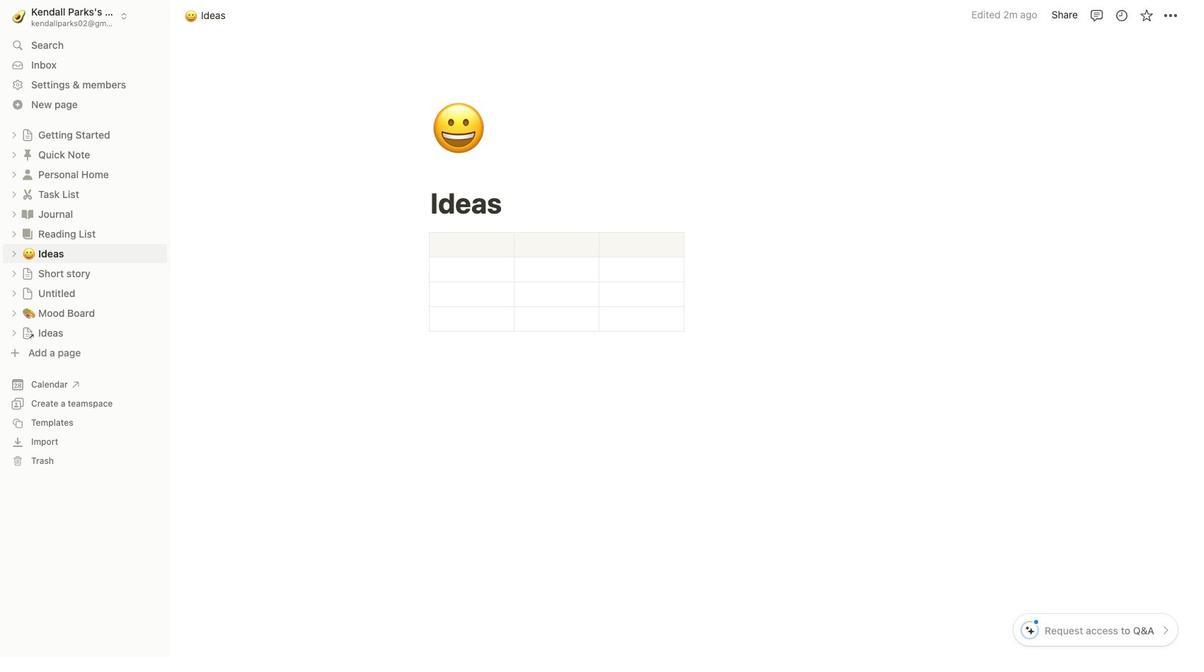 Task type: describe. For each thing, give the bounding box(es) containing it.
change page icon image for first open image
[[21, 129, 34, 141]]

change page icon image for 5th open image from the bottom of the page
[[21, 207, 35, 221]]

4 open image from the top
[[10, 289, 18, 298]]

1 horizontal spatial 😀 image
[[431, 93, 487, 166]]

😀 image
[[23, 245, 35, 262]]

1 open image from the top
[[10, 151, 18, 159]]

change page icon image for first open icon from the top of the page
[[21, 148, 35, 162]]

🥑 image
[[12, 7, 26, 25]]

3 open image from the top
[[10, 190, 18, 199]]

updates image
[[1115, 8, 1129, 22]]

3 open image from the top
[[10, 230, 18, 238]]

2 open image from the top
[[10, 210, 18, 218]]

4 open image from the top
[[10, 250, 18, 258]]



Task type: vqa. For each thing, say whether or not it's contained in the screenshot.
'group' to the bottom
no



Task type: locate. For each thing, give the bounding box(es) containing it.
5 open image from the top
[[10, 269, 18, 278]]

change page icon image for 4th open image from the bottom of the page
[[21, 227, 35, 241]]

🎨 image
[[23, 305, 35, 321]]

favorite image
[[1140, 8, 1154, 22]]

😀 image
[[185, 7, 198, 24], [431, 93, 487, 166]]

change page icon image for fourth open icon from the top
[[21, 287, 34, 300]]

open image
[[10, 151, 18, 159], [10, 170, 18, 179], [10, 190, 18, 199], [10, 289, 18, 298], [10, 309, 18, 318]]

open image
[[10, 131, 18, 139], [10, 210, 18, 218], [10, 230, 18, 238], [10, 250, 18, 258], [10, 269, 18, 278], [10, 329, 18, 337]]

0 horizontal spatial 😀 image
[[185, 7, 198, 24]]

1 vertical spatial 😀 image
[[431, 93, 487, 166]]

2 open image from the top
[[10, 170, 18, 179]]

change page icon image
[[21, 129, 34, 141], [21, 148, 35, 162], [21, 168, 35, 182], [21, 187, 35, 201], [21, 207, 35, 221], [21, 227, 35, 241], [21, 267, 34, 280], [21, 287, 34, 300], [21, 327, 34, 340]]

0 vertical spatial 😀 image
[[185, 7, 198, 24]]

change page icon image for fifth open image
[[21, 267, 34, 280]]

change page icon image for second open icon from the top
[[21, 168, 35, 182]]

comments image
[[1090, 8, 1105, 22]]

5 open image from the top
[[10, 309, 18, 318]]

6 open image from the top
[[10, 329, 18, 337]]

change page icon image for third open icon from the bottom of the page
[[21, 187, 35, 201]]

1 open image from the top
[[10, 131, 18, 139]]



